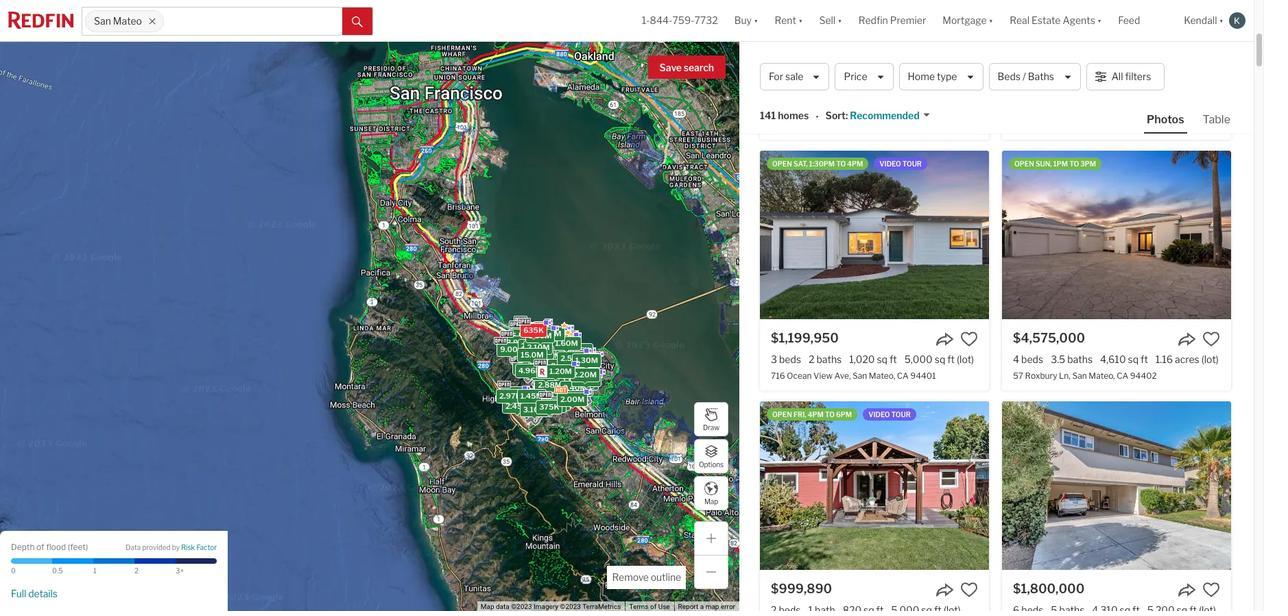 Task type: vqa. For each thing, say whether or not it's contained in the screenshot.
The 24
no



Task type: describe. For each thing, give the bounding box(es) containing it.
ft for 5,487 sq ft (lot)
[[1180, 103, 1188, 115]]

photo of 420 w 20th ave, san mateo, ca 94403 image
[[1002, 0, 1231, 69]]

submit search image
[[352, 16, 363, 27]]

favorite button checkbox
[[960, 331, 978, 348]]

1.34m
[[556, 387, 579, 396]]

baths for $1,199,950
[[817, 354, 842, 366]]

report
[[678, 604, 698, 611]]

4
[[1013, 354, 1019, 366]]

favorite button image for $999,890
[[960, 582, 978, 599]]

favorite button checkbox for $1,800,000
[[1202, 582, 1220, 599]]

0
[[11, 567, 16, 575]]

4.00m
[[508, 339, 532, 349]]

2.00m down "2.15m"
[[543, 395, 567, 404]]

1 horizontal spatial 615k
[[570, 346, 590, 355]]

2 vertical spatial 1.25m
[[564, 364, 586, 374]]

real estate agents ▾
[[1010, 15, 1102, 26]]

risk factor link
[[181, 544, 217, 554]]

use
[[658, 604, 670, 611]]

ft for 4,610 sq ft
[[1141, 354, 1148, 366]]

details
[[28, 588, 58, 600]]

1 ©2023 from the left
[[511, 604, 532, 611]]

1 vertical spatial 1.25m
[[546, 348, 568, 358]]

2.50m
[[516, 364, 540, 373]]

1.45m
[[520, 391, 543, 401]]

for sale
[[769, 71, 803, 83]]

$999,890
[[771, 582, 832, 597]]

2.30m
[[529, 355, 553, 365]]

1.44m
[[543, 342, 566, 352]]

tour for $1,199,950
[[903, 160, 922, 168]]

sun,
[[1036, 160, 1052, 168]]

3.5 baths
[[1051, 354, 1093, 366]]

full
[[11, 588, 26, 600]]

provided
[[142, 544, 170, 552]]

94402
[[1130, 371, 1157, 382]]

0.5
[[52, 567, 63, 575]]

0 vertical spatial 615k
[[523, 327, 543, 336]]

mateo, down '1,020 sq ft'
[[869, 371, 895, 382]]

▾ inside "dropdown button"
[[1097, 15, 1102, 26]]

▾ for buy ▾
[[754, 15, 758, 26]]

5,487
[[1139, 103, 1166, 115]]

3.77m
[[539, 374, 562, 383]]

map region
[[0, 0, 873, 612]]

beds for $1,199,950
[[779, 354, 801, 366]]

2.97m
[[499, 391, 523, 401]]

2 for 2 units
[[520, 324, 525, 333]]

1.16
[[1156, 354, 1173, 366]]

video for $999,890
[[868, 411, 890, 419]]

units for 2 units
[[526, 324, 545, 333]]

redfin
[[859, 15, 888, 26]]

tour for $999,890
[[891, 411, 911, 419]]

1.40m
[[538, 367, 561, 377]]

san mateo
[[94, 15, 142, 27]]

94401
[[910, 371, 936, 382]]

ca down 4,610 sq ft
[[1117, 371, 1128, 382]]

3 beds
[[771, 354, 801, 366]]

$1,395,000
[[1013, 80, 1084, 95]]

rent ▾ button
[[766, 0, 811, 41]]

ave, for 20th
[[1062, 120, 1078, 130]]

1 vertical spatial 1.10m
[[536, 348, 558, 358]]

2.90m
[[527, 347, 551, 357]]

flood
[[46, 542, 66, 553]]

$1,199,950
[[771, 331, 839, 346]]

baths for $4,575,000
[[1067, 354, 1093, 366]]

san down the 1,020
[[853, 371, 867, 382]]

photo of 57 roxbury ln, san mateo, ca 94402 image
[[1002, 151, 1231, 320]]

2 baths
[[809, 354, 842, 366]]

beds / baths button
[[989, 63, 1081, 91]]

san down rent
[[760, 56, 787, 73]]

▾ for kendall ▾
[[1219, 15, 1224, 26]]

23 units
[[523, 342, 553, 352]]

open for $999,890
[[772, 411, 792, 419]]

search
[[684, 62, 714, 73]]

0 vertical spatial 2.59m
[[555, 362, 579, 372]]

898k
[[534, 346, 555, 356]]

1
[[93, 567, 96, 575]]

2.10m
[[527, 343, 550, 352]]

3pm
[[1080, 160, 1096, 168]]

for sale button
[[760, 63, 830, 91]]

feed button
[[1110, 0, 1176, 41]]

mateo, right for
[[791, 56, 840, 73]]

0 vertical spatial 3.10m
[[508, 334, 531, 343]]

error
[[721, 604, 735, 611]]

fri,
[[794, 411, 806, 419]]

1.85m
[[539, 352, 562, 362]]

view
[[814, 371, 833, 382]]

open for $4,575,000
[[1014, 160, 1034, 168]]

2.89m
[[522, 392, 546, 401]]

beds / baths
[[998, 71, 1054, 83]]

2 for 2 baths
[[809, 354, 814, 366]]

1.68m
[[536, 360, 558, 370]]

draw
[[703, 424, 720, 432]]

of for terms
[[650, 604, 657, 611]]

favorite button image
[[1202, 331, 1220, 348]]

units for 23 units
[[534, 342, 553, 352]]

favorite button checkbox for $999,890
[[960, 582, 978, 599]]

data provided by risk factor
[[126, 544, 217, 552]]

1.35m
[[566, 353, 588, 363]]

4.58m
[[504, 389, 528, 398]]

photos
[[1147, 113, 1184, 126]]

5 units
[[524, 345, 550, 354]]

map data ©2023  imagery ©2023 terrametrics
[[481, 604, 621, 611]]

home type button
[[899, 63, 983, 91]]

2.13m
[[551, 361, 573, 371]]

999k
[[575, 359, 596, 368]]

57
[[1013, 371, 1023, 382]]

of for depth
[[36, 542, 44, 553]]

open sun, 1pm to 3pm
[[1014, 160, 1096, 168]]

sell ▾
[[819, 15, 842, 26]]

sq for 5,000
[[935, 354, 945, 366]]

save
[[660, 62, 682, 73]]

kendall
[[1184, 15, 1217, 26]]

mateo, left the 94403
[[1096, 120, 1122, 130]]

3+
[[176, 567, 184, 575]]

factor
[[196, 544, 217, 552]]

favorite button image for $1,800,000
[[1202, 582, 1220, 599]]

1 vertical spatial 2.75m
[[529, 362, 553, 372]]

635k
[[523, 326, 544, 335]]

▾ for rent ▾
[[798, 15, 803, 26]]

4,610 sq ft
[[1100, 354, 1148, 366]]

full details button
[[11, 588, 58, 601]]

5
[[524, 345, 530, 354]]

depth
[[11, 542, 35, 553]]

report a map error link
[[678, 604, 735, 611]]

units for 3 units
[[522, 328, 541, 338]]

998k
[[547, 338, 568, 348]]

to for $1,199,950
[[836, 160, 846, 168]]

video for $1,199,950
[[880, 160, 901, 168]]

rent ▾ button
[[775, 0, 803, 41]]

3.5
[[1051, 354, 1065, 366]]

table
[[1203, 113, 1231, 126]]

(lot) down favorite button icon
[[1202, 354, 1219, 366]]

san right the 20th
[[1080, 120, 1094, 130]]

2.88m
[[538, 381, 562, 390]]

15.0m
[[521, 350, 544, 360]]

679k
[[524, 325, 545, 334]]



Task type: locate. For each thing, give the bounding box(es) containing it.
0 vertical spatial 1.25m
[[552, 338, 574, 347]]

4pm right fri,
[[808, 411, 824, 419]]

2 vertical spatial 2
[[134, 567, 139, 575]]

options button
[[694, 440, 728, 474]]

1,020
[[849, 354, 875, 366]]

0 horizontal spatial map
[[481, 604, 494, 611]]

feed
[[1118, 15, 1140, 26]]

all filters
[[1112, 71, 1151, 83]]

1.67m
[[545, 346, 567, 356]]

1pm
[[1053, 160, 1068, 168]]

favorite button checkbox for $4,575,000
[[1202, 331, 1220, 348]]

save search
[[660, 62, 714, 73]]

3 units
[[515, 328, 541, 338]]

2 baths from the left
[[1067, 354, 1093, 366]]

0 horizontal spatial 4pm
[[808, 411, 824, 419]]

3.10m
[[508, 334, 531, 343], [523, 405, 546, 415]]

sq right the 1,020
[[877, 354, 888, 366]]

of left use
[[650, 604, 657, 611]]

1.70m
[[523, 329, 546, 339], [542, 361, 565, 371]]

1 horizontal spatial ©2023
[[560, 604, 581, 611]]

san right ln,
[[1072, 371, 1087, 382]]

(lot) for 5,000 sq ft (lot)
[[957, 354, 974, 366]]

photo of 716 ocean view ave, san mateo, ca 94401 image
[[760, 151, 989, 320]]

favorite button image
[[960, 331, 978, 348], [960, 582, 978, 599], [1202, 582, 1220, 599]]

open left sun,
[[1014, 160, 1034, 168]]

roxbury
[[1025, 371, 1057, 382]]

(lot) down favorite button option on the right bottom
[[957, 354, 974, 366]]

4 ▾ from the left
[[989, 15, 993, 26]]

420 w 20th ave, san mateo, ca 94403
[[1013, 120, 1165, 130]]

1 horizontal spatial baths
[[1067, 354, 1093, 366]]

mortgage ▾ button
[[943, 0, 993, 41]]

photo of 1746 s grant st, san mateo, ca 94402 image
[[1002, 402, 1231, 571]]

2 beds from the left
[[1021, 354, 1043, 366]]

map for map data ©2023  imagery ©2023 terrametrics
[[481, 604, 494, 611]]

open left sat,
[[772, 160, 792, 168]]

sq right 5,000
[[935, 354, 945, 366]]

0 horizontal spatial baths
[[817, 354, 842, 366]]

1 vertical spatial 615k
[[570, 346, 590, 355]]

None search field
[[164, 8, 342, 35]]

ft left 5,000
[[890, 354, 897, 366]]

1 baths from the left
[[817, 354, 842, 366]]

1 vertical spatial of
[[650, 604, 657, 611]]

1 vertical spatial 1.70m
[[542, 361, 565, 371]]

2 inside map region
[[520, 324, 525, 333]]

of left flood on the bottom of page
[[36, 542, 44, 553]]

sq up 94402
[[1128, 354, 1139, 366]]

1 vertical spatial 4pm
[[808, 411, 824, 419]]

beds right 4
[[1021, 354, 1043, 366]]

149k
[[544, 401, 563, 410]]

2 horizontal spatial 2
[[809, 354, 814, 366]]

to left 6pm
[[825, 411, 835, 419]]

2
[[520, 324, 525, 333], [809, 354, 814, 366], [134, 567, 139, 575]]

tour down recommended button
[[903, 160, 922, 168]]

user photo image
[[1229, 12, 1246, 29]]

acres
[[1175, 354, 1200, 366]]

2.00m up "2.15m"
[[537, 372, 561, 382]]

1.20m
[[549, 336, 571, 345], [567, 359, 589, 369], [549, 367, 572, 376]]

0 horizontal spatial to
[[825, 411, 835, 419]]

0 vertical spatial tour
[[903, 160, 922, 168]]

4,610
[[1100, 354, 1126, 366]]

mateo, down 4,610
[[1089, 371, 1115, 382]]

draw button
[[694, 403, 728, 437]]

141
[[760, 110, 776, 122]]

sq right 5,487
[[1168, 103, 1178, 115]]

0 vertical spatial 1.70m
[[523, 329, 546, 339]]

2.00m down 650k
[[560, 395, 585, 404]]

2.20m
[[573, 370, 597, 380]]

video tour right 6pm
[[868, 411, 911, 419]]

1.29m
[[571, 363, 593, 373]]

risk
[[181, 544, 195, 552]]

to for $4,575,000
[[1069, 160, 1079, 168]]

remove outline
[[612, 572, 681, 584]]

ca left 94401
[[897, 371, 909, 382]]

0 horizontal spatial 2
[[134, 567, 139, 575]]

5 ▾ from the left
[[1097, 15, 1102, 26]]

1 horizontal spatial ave,
[[1062, 120, 1078, 130]]

1 vertical spatial 2.59m
[[546, 385, 570, 395]]

0 vertical spatial 2
[[520, 324, 525, 333]]

1-844-759-7732 link
[[642, 15, 718, 26]]

1 vertical spatial 2
[[809, 354, 814, 366]]

ft right 5,487
[[1180, 103, 1188, 115]]

▾ for mortgage ▾
[[989, 15, 993, 26]]

▾ for sell ▾
[[838, 15, 842, 26]]

all filters button
[[1086, 63, 1165, 91]]

sell
[[819, 15, 836, 26]]

3 up the "3.90m"
[[515, 328, 520, 338]]

report a map error
[[678, 604, 735, 611]]

premier
[[890, 15, 926, 26]]

video right 6pm
[[868, 411, 890, 419]]

5,000
[[905, 354, 933, 366]]

0 horizontal spatial ©2023
[[511, 604, 532, 611]]

©2023 right "imagery"
[[560, 604, 581, 611]]

0 vertical spatial 1.10m
[[540, 329, 562, 339]]

open sat, 1:30pm to 4pm
[[772, 160, 863, 168]]

map down options
[[704, 498, 718, 506]]

to right 1pm
[[1069, 160, 1079, 168]]

ln,
[[1059, 371, 1071, 382]]

0 vertical spatial of
[[36, 542, 44, 553]]

0 vertical spatial video tour
[[880, 160, 922, 168]]

2 vertical spatial 1.10m
[[535, 369, 556, 378]]

favorite button image for $1,199,950
[[960, 331, 978, 348]]

ft for 1,020 sq ft
[[890, 354, 897, 366]]

0 vertical spatial 4pm
[[847, 160, 863, 168]]

1.58m
[[522, 342, 545, 352], [537, 344, 560, 354]]

ft right 5,000
[[947, 354, 955, 366]]

to for $999,890
[[825, 411, 835, 419]]

4pm right 1:30pm
[[847, 160, 863, 168]]

0 horizontal spatial beds
[[779, 354, 801, 366]]

open for $1,199,950
[[772, 160, 792, 168]]

1 vertical spatial 1.98m
[[540, 352, 563, 362]]

©2023 right data
[[511, 604, 532, 611]]

buy ▾
[[734, 15, 758, 26]]

2 ©2023 from the left
[[560, 604, 581, 611]]

(lot)
[[1190, 103, 1207, 115], [957, 354, 974, 366], [1202, 354, 1219, 366]]

5,000 sq ft (lot)
[[905, 354, 974, 366]]

94403
[[1137, 120, 1165, 130]]

0 vertical spatial ave,
[[1062, 120, 1078, 130]]

4.65m
[[522, 345, 546, 354]]

650k
[[569, 385, 590, 394]]

to right 1:30pm
[[836, 160, 846, 168]]

1 ▾ from the left
[[754, 15, 758, 26]]

3 for 3 units
[[515, 328, 520, 338]]

▾ right mortgage at right
[[989, 15, 993, 26]]

5.50m
[[512, 331, 536, 340]]

map left data
[[481, 604, 494, 611]]

beds up ocean
[[779, 354, 801, 366]]

remove san mateo image
[[148, 17, 157, 25]]

1-844-759-7732
[[642, 15, 718, 26]]

0 vertical spatial map
[[704, 498, 718, 506]]

video tour down recommended button
[[880, 160, 922, 168]]

map for map
[[704, 498, 718, 506]]

1 horizontal spatial 4pm
[[847, 160, 863, 168]]

data
[[496, 604, 509, 611]]

▾ right rent
[[798, 15, 803, 26]]

2 units
[[520, 324, 545, 333]]

photo of 740 rand st, san mateo, ca 94401 image
[[760, 402, 989, 571]]

ave, right the view
[[834, 371, 851, 382]]

1 beds from the left
[[779, 354, 801, 366]]

depth of flood ( feet )
[[11, 542, 88, 553]]

1 horizontal spatial of
[[650, 604, 657, 611]]

▾ right the sell at the right of the page
[[838, 15, 842, 26]]

2 ▾ from the left
[[798, 15, 803, 26]]

1.08m
[[542, 336, 565, 346]]

6 ▾ from the left
[[1219, 15, 1224, 26]]

units for 5 units
[[531, 345, 550, 354]]

sq
[[1168, 103, 1178, 115], [877, 354, 888, 366], [935, 354, 945, 366], [1128, 354, 1139, 366]]

0 horizontal spatial of
[[36, 542, 44, 553]]

1.30m
[[544, 330, 567, 340], [575, 355, 598, 365], [573, 357, 596, 367]]

baths up the view
[[817, 354, 842, 366]]

sq for 5,487
[[1168, 103, 1178, 115]]

2.15m
[[540, 383, 562, 393]]

1 vertical spatial map
[[481, 604, 494, 611]]

4pm
[[847, 160, 863, 168], [808, 411, 824, 419]]

©2023
[[511, 604, 532, 611], [560, 604, 581, 611]]

141 homes •
[[760, 110, 819, 123]]

0 horizontal spatial 615k
[[523, 327, 543, 336]]

3 for 3 beds
[[771, 354, 777, 366]]

899k
[[518, 337, 539, 347]]

san left the mateo
[[94, 15, 111, 27]]

615k
[[523, 327, 543, 336], [570, 346, 590, 355]]

980k
[[574, 378, 595, 388]]

1 vertical spatial 3
[[771, 354, 777, 366]]

tour down 94401
[[891, 411, 911, 419]]

0 vertical spatial 2.75m
[[521, 341, 544, 351]]

1 vertical spatial tour
[[891, 411, 911, 419]]

favorite button checkbox
[[1202, 331, 1220, 348], [960, 582, 978, 599], [1202, 582, 1220, 599]]

san
[[94, 15, 111, 27], [760, 56, 787, 73], [1080, 120, 1094, 130], [853, 371, 867, 382], [1072, 371, 1087, 382]]

sq for 4,610
[[1128, 354, 1139, 366]]

0 horizontal spatial ave,
[[834, 371, 851, 382]]

949k
[[577, 357, 597, 367]]

remove outline button
[[607, 567, 686, 590]]

3.38m
[[508, 336, 532, 345]]

w
[[1031, 120, 1039, 130]]

1 vertical spatial video
[[868, 411, 890, 419]]

buy
[[734, 15, 752, 26]]

2 horizontal spatial to
[[1069, 160, 1079, 168]]

1 vertical spatial ave,
[[834, 371, 851, 382]]

map inside button
[[704, 498, 718, 506]]

(lot) right photos at top
[[1190, 103, 1207, 115]]

3 inside map region
[[515, 328, 520, 338]]

estate
[[1032, 15, 1061, 26]]

1.50m
[[557, 369, 580, 379]]

1.00m
[[547, 337, 570, 346]]

ave, right the 20th
[[1062, 120, 1078, 130]]

filters
[[1125, 71, 1151, 83]]

1 horizontal spatial 3
[[771, 354, 777, 366]]

for
[[922, 56, 943, 73]]

0 vertical spatial video
[[880, 160, 901, 168]]

799k
[[536, 368, 556, 378]]

sq for 1,020
[[877, 354, 888, 366]]

789k
[[525, 338, 545, 348]]

ad region
[[760, 0, 989, 140]]

ft for 5,000 sq ft (lot)
[[947, 354, 955, 366]]

1 horizontal spatial map
[[704, 498, 718, 506]]

0 vertical spatial 3
[[515, 328, 520, 338]]

0 vertical spatial 1.98m
[[533, 339, 556, 348]]

▾ right buy
[[754, 15, 758, 26]]

sat,
[[794, 160, 808, 168]]

▾ left user photo
[[1219, 15, 1224, 26]]

1 horizontal spatial to
[[836, 160, 846, 168]]

ft up 94402
[[1141, 354, 1148, 366]]

ca left the 94403
[[1124, 120, 1136, 130]]

▾ right agents
[[1097, 15, 1102, 26]]

open left fri,
[[772, 411, 792, 419]]

video tour for $999,890
[[868, 411, 911, 419]]

real
[[1010, 15, 1030, 26]]

1 vertical spatial video tour
[[868, 411, 911, 419]]

ave, for view
[[834, 371, 851, 382]]

google image
[[3, 594, 49, 612]]

3 up the "716"
[[771, 354, 777, 366]]

ca
[[843, 56, 865, 73], [1124, 120, 1136, 130], [897, 371, 909, 382], [1117, 371, 1128, 382]]

844-
[[650, 15, 673, 26]]

3 ▾ from the left
[[838, 15, 842, 26]]

beds for $4,575,000
[[1021, 354, 1043, 366]]

648k
[[525, 339, 545, 349]]

market
[[1082, 60, 1120, 73]]

0 horizontal spatial 3
[[515, 328, 520, 338]]

3.90m
[[506, 338, 531, 348]]

4.96m
[[518, 366, 542, 375]]

759-
[[673, 15, 695, 26]]

(lot) for 5,487 sq ft (lot)
[[1190, 103, 1207, 115]]

1 horizontal spatial 2
[[520, 324, 525, 333]]

1 horizontal spatial beds
[[1021, 354, 1043, 366]]

video tour for $1,199,950
[[880, 160, 922, 168]]

730k
[[523, 326, 543, 336]]

video down recommended button
[[880, 160, 901, 168]]

ca left homes
[[843, 56, 865, 73]]

baths up 57 roxbury ln, san mateo, ca 94402
[[1067, 354, 1093, 366]]

terrametrics
[[582, 604, 621, 611]]

1 vertical spatial 3.10m
[[523, 405, 546, 415]]



